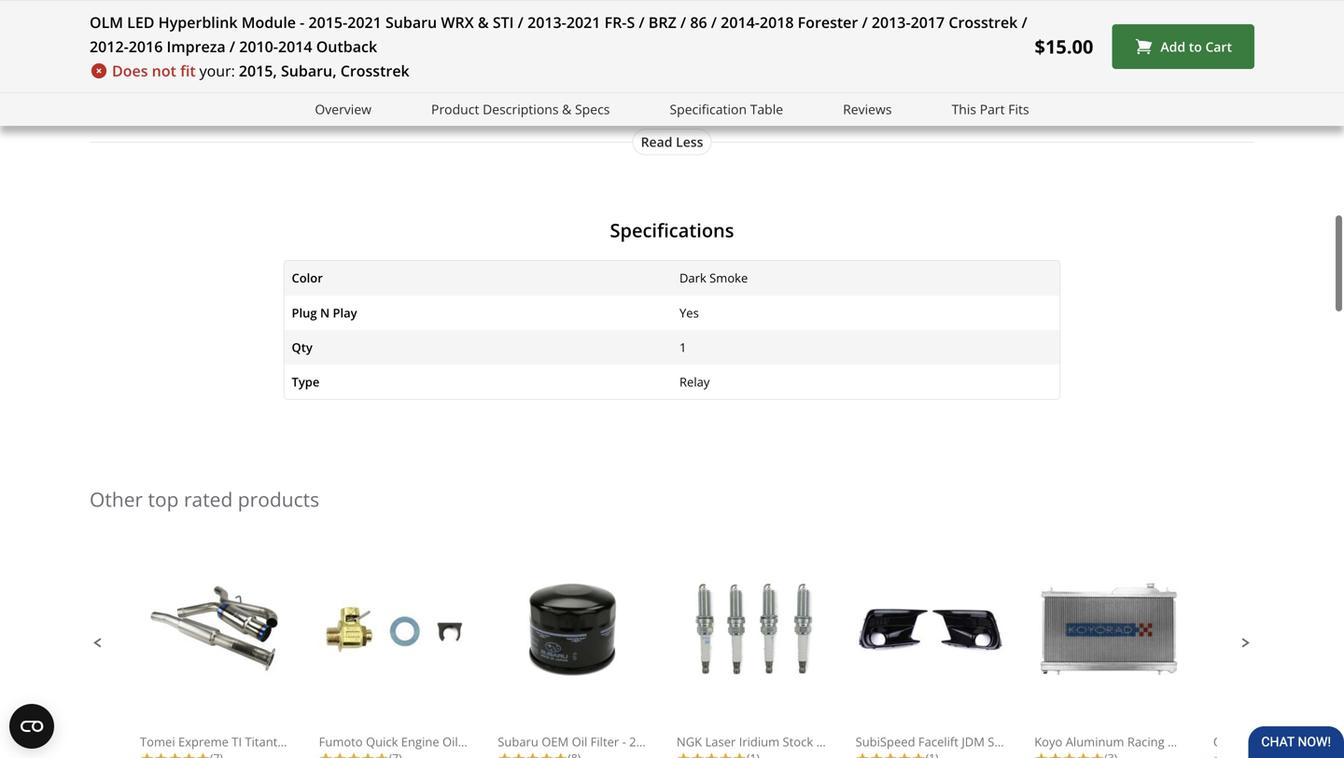 Task type: locate. For each thing, give the bounding box(es) containing it.
this
[[952, 100, 976, 118]]

crosstrek inside olm led hyperblink module - 2015-2021 subaru wrx & sti / 2013-2021 fr-s / brz / 86 / 2014-2018 forester / 2013-2017 crosstrek / 2012-2016 impreza / 2010-2014 outback
[[949, 12, 1018, 32]]

1 vertical spatial olm
[[1213, 734, 1240, 751]]

1 horizontal spatial 2021
[[566, 12, 601, 32]]

0 horizontal spatial subaru
[[385, 12, 437, 32]]

koyo
[[1034, 734, 1062, 751]]

/ left 86
[[680, 12, 686, 32]]

2 3 total reviews element from the left
[[1213, 751, 1344, 759]]

0 horizontal spatial &
[[478, 12, 489, 32]]

table
[[750, 100, 783, 118]]

plug
[[292, 305, 317, 321]]

0 vertical spatial subaru
[[385, 12, 437, 32]]

olm oe style rain guar link
[[1213, 580, 1344, 751]]

1 horizontal spatial 2013-
[[872, 12, 911, 32]]

overview
[[315, 100, 371, 118]]

other top rated products
[[90, 486, 319, 513]]

9 star image from the left
[[526, 753, 540, 759]]

& inside 'link'
[[562, 100, 572, 118]]

1 total reviews element for laser
[[677, 751, 826, 759]]

style right oe
[[1262, 734, 1289, 751]]

2021 up outback
[[347, 12, 382, 32]]

olm up 2012-
[[90, 12, 123, 32]]

6 star image from the left
[[361, 753, 375, 759]]

tomei
[[140, 734, 175, 751]]

0 horizontal spatial style
[[988, 734, 1015, 751]]

1 horizontal spatial 3 total reviews element
[[1213, 751, 1344, 759]]

olm for olm led hyperblink module - 2015-2021 subaru wrx & sti / 2013-2021 fr-s / brz / 86 / 2014-2018 forester / 2013-2017 crosstrek / 2012-2016 impreza / 2010-2014 outback
[[90, 12, 123, 32]]

color
[[292, 270, 323, 287]]

86
[[690, 12, 707, 32]]

- inside olm led hyperblink module - 2015-2021 subaru wrx & sti / 2013-2021 fr-s / brz / 86 / 2014-2018 forester / 2013-2017 crosstrek / 2012-2016 impreza / 2010-2014 outback
[[300, 12, 305, 32]]

10 star image from the left
[[705, 753, 719, 759]]

subaru
[[385, 12, 437, 32], [498, 734, 538, 751]]

1 7 total reviews element from the left
[[140, 751, 289, 759]]

1 horizontal spatial style
[[1262, 734, 1289, 751]]

11 star image from the left
[[1034, 753, 1048, 759]]

0 vertical spatial crosstrek
[[949, 12, 1018, 32]]

7 total reviews element for quick
[[319, 751, 468, 759]]

forester
[[798, 12, 858, 32]]

relay
[[679, 374, 710, 391]]

other
[[90, 486, 143, 513]]

crosstrek right 2017 at the top of page
[[949, 12, 1018, 32]]

0 vertical spatial &
[[478, 12, 489, 32]]

3 total reviews element for racing
[[1034, 751, 1184, 759]]

/ up fits
[[1022, 12, 1027, 32]]

1 star image from the left
[[154, 753, 168, 759]]

10 star image from the left
[[897, 753, 911, 759]]

1 3 total reviews element from the left
[[1034, 751, 1184, 759]]

0 horizontal spatial wrx
[[441, 12, 474, 32]]

&
[[478, 12, 489, 32], [562, 100, 572, 118]]

2012-
[[90, 36, 129, 56]]

smoke
[[710, 270, 748, 287]]

0 horizontal spatial 7 total reviews element
[[140, 751, 289, 759]]

does not fit your: 2015, subaru, crosstrek
[[112, 61, 409, 81]]

2013-
[[527, 12, 566, 32], [872, 12, 911, 32]]

star image
[[140, 753, 154, 759], [182, 753, 196, 759], [196, 753, 210, 759], [319, 753, 333, 759], [333, 753, 347, 759], [361, 753, 375, 759], [498, 753, 512, 759], [512, 753, 526, 759], [526, 753, 540, 759], [705, 753, 719, 759], [719, 753, 733, 759], [855, 753, 869, 759], [869, 753, 883, 759], [883, 753, 897, 759], [911, 753, 925, 759], [1048, 753, 1062, 759], [1062, 753, 1076, 759], [1076, 753, 1090, 759], [1090, 753, 1104, 759]]

quick
[[366, 734, 398, 751]]

olm led hyperblink module - 2015-2021 subaru wrx & sti / 2013-2021 fr-s / brz / 86 / 2014-2018 forester / 2013-2017 crosstrek / 2012-2016 impreza / 2010-2014 outback
[[90, 12, 1027, 56]]

fumoto quick engine oil drain valve...
[[319, 734, 535, 751]]

& left sti
[[478, 12, 489, 32]]

1 horizontal spatial crosstrek
[[949, 12, 1018, 32]]

your:
[[199, 61, 235, 81]]

1 horizontal spatial -
[[622, 734, 626, 751]]

1 1 total reviews element from the left
[[677, 751, 826, 759]]

outback
[[316, 36, 377, 56]]

1 horizontal spatial 1 total reviews element
[[855, 751, 1005, 759]]

subaru,
[[281, 61, 337, 81]]

2 1 total reviews element from the left
[[855, 751, 1005, 759]]

1 horizontal spatial wrx
[[667, 734, 693, 751]]

- up 2014
[[300, 12, 305, 32]]

this part fits link
[[952, 99, 1029, 120]]

ngk
[[677, 734, 702, 751]]

0 horizontal spatial 2013-
[[527, 12, 566, 32]]

5 star image from the left
[[333, 753, 347, 759]]

crosstrek down outback
[[340, 61, 409, 81]]

0 horizontal spatial 2021
[[347, 12, 382, 32]]

ngk laser iridium stock heat range... link
[[677, 580, 891, 751]]

add to cart button
[[1112, 24, 1254, 69]]

14 star image from the left
[[883, 753, 897, 759]]

olm inside olm led hyperblink module - 2015-2021 subaru wrx & sti / 2013-2021 fr-s / brz / 86 / 2014-2018 forester / 2013-2017 crosstrek / 2012-2016 impreza / 2010-2014 outback
[[90, 12, 123, 32]]

16 star image from the left
[[1048, 753, 1062, 759]]

1 horizontal spatial olm
[[1213, 734, 1240, 751]]

1 horizontal spatial &
[[562, 100, 572, 118]]

wrx inside olm led hyperblink module - 2015-2021 subaru wrx & sti / 2013-2021 fr-s / brz / 86 / 2014-2018 forester / 2013-2017 crosstrek / 2012-2016 impreza / 2010-2014 outback
[[441, 12, 474, 32]]

1 horizontal spatial oil
[[572, 734, 587, 751]]

open widget image
[[9, 705, 54, 749]]

2018
[[760, 12, 794, 32]]

add to cart
[[1161, 38, 1232, 55]]

plug n play
[[292, 305, 357, 321]]

subispeed facelift jdm style drl +...
[[855, 734, 1060, 751]]

2 oil from the left
[[572, 734, 587, 751]]

2013- right forester
[[872, 12, 911, 32]]

2 horizontal spatial -
[[1219, 734, 1223, 751]]

wrx right 2015+
[[667, 734, 693, 751]]

& left specs
[[562, 100, 572, 118]]

2021 left fr-
[[566, 12, 601, 32]]

aluminum
[[1066, 734, 1124, 751]]

3 total reviews element
[[1034, 751, 1184, 759], [1213, 751, 1344, 759]]

this part fits
[[952, 100, 1029, 118]]

7 total reviews element
[[140, 751, 289, 759], [319, 751, 468, 759]]

1 total reviews element for facelift
[[855, 751, 1005, 759]]

wrx left sti
[[441, 12, 474, 32]]

7 star image from the left
[[677, 753, 691, 759]]

overview link
[[315, 99, 371, 120]]

subaru right 2015-
[[385, 12, 437, 32]]

olm oe style rain guar
[[1213, 734, 1344, 751]]

read
[[641, 133, 672, 151]]

1 2013- from the left
[[527, 12, 566, 32]]

- inside 'link'
[[1219, 734, 1223, 751]]

1 horizontal spatial subaru
[[498, 734, 538, 751]]

- for ...
[[1219, 734, 1223, 751]]

9 star image from the left
[[733, 753, 747, 759]]

oem
[[542, 734, 569, 751]]

+...
[[1044, 734, 1060, 751]]

0 vertical spatial olm
[[90, 12, 123, 32]]

- right the "radiator"
[[1219, 734, 1223, 751]]

n
[[320, 305, 330, 321]]

- right filter
[[622, 734, 626, 751]]

koyo aluminum racing radiator -...
[[1034, 734, 1232, 751]]

2013- right sti
[[527, 12, 566, 32]]

valve...
[[495, 734, 535, 751]]

/ right forester
[[862, 12, 868, 32]]

0 vertical spatial wrx
[[441, 12, 474, 32]]

oil left drain
[[442, 734, 458, 751]]

drl
[[1018, 734, 1040, 751]]

cat-
[[302, 734, 325, 751]]

style
[[988, 734, 1015, 751], [1262, 734, 1289, 751]]

2017
[[911, 12, 945, 32]]

1 vertical spatial &
[[562, 100, 572, 118]]

ngk laser iridium stock heat range...
[[677, 734, 891, 751]]

specifications
[[610, 218, 734, 243]]

2 7 total reviews element from the left
[[319, 751, 468, 759]]

oil right the "oem"
[[572, 734, 587, 751]]

/ right sti
[[518, 12, 524, 32]]

star image
[[154, 753, 168, 759], [168, 753, 182, 759], [347, 753, 361, 759], [375, 753, 389, 759], [540, 753, 554, 759], [554, 753, 568, 759], [677, 753, 691, 759], [691, 753, 705, 759], [733, 753, 747, 759], [897, 753, 911, 759], [1034, 753, 1048, 759], [1213, 753, 1227, 759]]

7 total reviews element for expreme
[[140, 751, 289, 759]]

subaru oem oil filter - 2015+ wrx
[[498, 734, 693, 751]]

dark smoke
[[679, 270, 748, 287]]

fit
[[180, 61, 196, 81]]

1 horizontal spatial 7 total reviews element
[[319, 751, 468, 759]]

$15.00
[[1035, 34, 1093, 59]]

top
[[148, 486, 179, 513]]

range...
[[846, 734, 891, 751]]

- for 2015-
[[300, 12, 305, 32]]

0 horizontal spatial -
[[300, 12, 305, 32]]

0 horizontal spatial 3 total reviews element
[[1034, 751, 1184, 759]]

4 star image from the left
[[319, 753, 333, 759]]

/
[[518, 12, 524, 32], [639, 12, 645, 32], [680, 12, 686, 32], [711, 12, 717, 32], [862, 12, 868, 32], [1022, 12, 1027, 32], [229, 36, 235, 56]]

0 horizontal spatial 1 total reviews element
[[677, 751, 826, 759]]

0 horizontal spatial olm
[[90, 12, 123, 32]]

1 total reviews element
[[677, 751, 826, 759], [855, 751, 1005, 759]]

olm
[[90, 12, 123, 32], [1213, 734, 1240, 751]]

1 vertical spatial crosstrek
[[340, 61, 409, 81]]

style left drl
[[988, 734, 1015, 751]]

subaru left the "oem"
[[498, 734, 538, 751]]

0 horizontal spatial oil
[[442, 734, 458, 751]]

/ right s
[[639, 12, 645, 32]]

olm left oe
[[1213, 734, 1240, 751]]

crosstrek
[[949, 12, 1018, 32], [340, 61, 409, 81]]

0 horizontal spatial crosstrek
[[340, 61, 409, 81]]

8 total reviews element
[[498, 751, 647, 759]]

11 star image from the left
[[719, 753, 733, 759]]

guar
[[1320, 734, 1344, 751]]

play
[[333, 305, 357, 321]]



Task type: vqa. For each thing, say whether or not it's contained in the screenshot.
FAQ link
no



Task type: describe. For each thing, give the bounding box(es) containing it.
product descriptions & specs
[[431, 100, 610, 118]]

subispeed facelift jdm style drl +... link
[[855, 580, 1060, 751]]

qty
[[292, 339, 313, 356]]

tomei expreme ti titantium cat-back...
[[140, 734, 361, 751]]

expreme
[[178, 734, 229, 751]]

& inside olm led hyperblink module - 2015-2021 subaru wrx & sti / 2013-2021 fr-s / brz / 86 / 2014-2018 forester / 2013-2017 crosstrek / 2012-2016 impreza / 2010-2014 outback
[[478, 12, 489, 32]]

ti
[[232, 734, 242, 751]]

reviews
[[843, 100, 892, 118]]

7 star image from the left
[[498, 753, 512, 759]]

/ left 2010-
[[229, 36, 235, 56]]

3 total reviews element for style
[[1213, 751, 1344, 759]]

product
[[431, 100, 479, 118]]

15 star image from the left
[[911, 753, 925, 759]]

specification
[[670, 100, 747, 118]]

rated
[[184, 486, 233, 513]]

1 vertical spatial wrx
[[667, 734, 693, 751]]

2 2021 from the left
[[566, 12, 601, 32]]

titantium
[[245, 734, 299, 751]]

2 star image from the left
[[168, 753, 182, 759]]

1 2021 from the left
[[347, 12, 382, 32]]

8 star image from the left
[[512, 753, 526, 759]]

19 star image from the left
[[1090, 753, 1104, 759]]

type
[[292, 374, 320, 391]]

drain
[[461, 734, 492, 751]]

subaru inside olm led hyperblink module - 2015-2021 subaru wrx & sti / 2013-2021 fr-s / brz / 86 / 2014-2018 forester / 2013-2017 crosstrek / 2012-2016 impreza / 2010-2014 outback
[[385, 12, 437, 32]]

1 star image from the left
[[140, 753, 154, 759]]

5 star image from the left
[[540, 753, 554, 759]]

does
[[112, 61, 148, 81]]

fumoto quick engine oil drain valve... link
[[319, 580, 535, 751]]

oe
[[1243, 734, 1259, 751]]

tomei expreme ti titantium cat-back... link
[[140, 580, 361, 751]]

2010-
[[239, 36, 278, 56]]

2014-
[[721, 12, 760, 32]]

to
[[1189, 38, 1202, 55]]

specs
[[575, 100, 610, 118]]

stock
[[783, 734, 813, 751]]

back...
[[325, 734, 361, 751]]

brz
[[648, 12, 676, 32]]

laser
[[705, 734, 736, 751]]

heat
[[816, 734, 843, 751]]

jdm
[[962, 734, 985, 751]]

1 style from the left
[[988, 734, 1015, 751]]

12 star image from the left
[[1213, 753, 1227, 759]]

filter
[[591, 734, 619, 751]]

iridium
[[739, 734, 780, 751]]

products
[[238, 486, 319, 513]]

module
[[241, 12, 296, 32]]

dark
[[679, 270, 706, 287]]

part
[[980, 100, 1005, 118]]

2 2013- from the left
[[872, 12, 911, 32]]

yes
[[679, 305, 699, 321]]

impreza
[[167, 36, 226, 56]]

reviews link
[[843, 99, 892, 120]]

specification table link
[[670, 99, 783, 120]]

cart
[[1205, 38, 1232, 55]]

2 style from the left
[[1262, 734, 1289, 751]]

2015-
[[308, 12, 347, 32]]

read less
[[641, 133, 703, 151]]

sti
[[493, 12, 514, 32]]

3 star image from the left
[[347, 753, 361, 759]]

less
[[676, 133, 703, 151]]

descriptions
[[483, 100, 559, 118]]

18 star image from the left
[[1076, 753, 1090, 759]]

rain
[[1292, 734, 1317, 751]]

1 oil from the left
[[442, 734, 458, 751]]

- for 2015+
[[622, 734, 626, 751]]

subispeed
[[855, 734, 915, 751]]

3 star image from the left
[[196, 753, 210, 759]]

specification table
[[670, 100, 783, 118]]

1 vertical spatial subaru
[[498, 734, 538, 751]]

add
[[1161, 38, 1185, 55]]

fits
[[1008, 100, 1029, 118]]

17 star image from the left
[[1062, 753, 1076, 759]]

8 star image from the left
[[691, 753, 705, 759]]

2 star image from the left
[[182, 753, 196, 759]]

s
[[627, 12, 635, 32]]

koyo aluminum racing radiator -... link
[[1034, 580, 1232, 751]]

12 star image from the left
[[855, 753, 869, 759]]

13 star image from the left
[[869, 753, 883, 759]]

1
[[679, 339, 686, 356]]

fumoto
[[319, 734, 363, 751]]

not
[[152, 61, 176, 81]]

2015+
[[629, 734, 664, 751]]

4 star image from the left
[[375, 753, 389, 759]]

6 star image from the left
[[554, 753, 568, 759]]

led
[[127, 12, 155, 32]]

radiator
[[1168, 734, 1216, 751]]

engine
[[401, 734, 439, 751]]

racing
[[1127, 734, 1164, 751]]

/ right 86
[[711, 12, 717, 32]]

2015,
[[239, 61, 277, 81]]

facelift
[[918, 734, 959, 751]]

2014
[[278, 36, 312, 56]]

olm for olm oe style rain guar
[[1213, 734, 1240, 751]]



